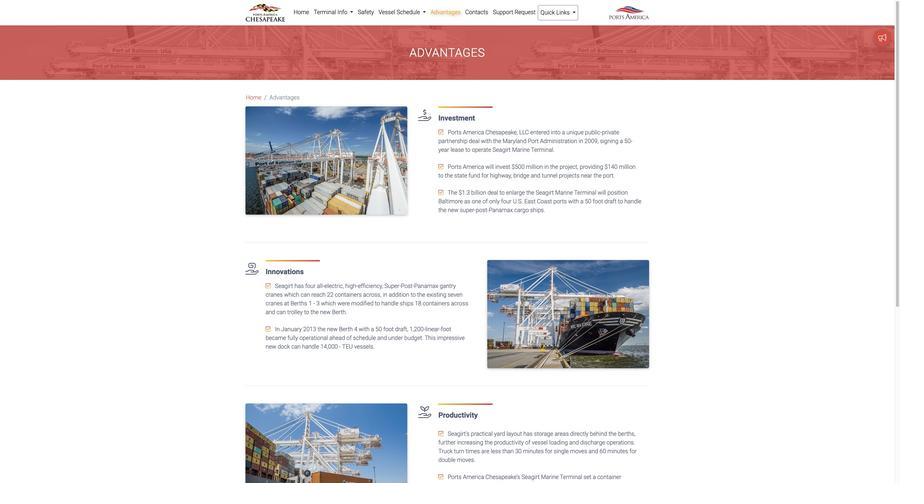 Task type: locate. For each thing, give the bounding box(es) containing it.
1 check square image from the top
[[438, 164, 444, 170]]

and
[[531, 173, 540, 179], [266, 309, 275, 316], [377, 335, 387, 342], [569, 440, 579, 447], [589, 448, 598, 455]]

cranes left at
[[266, 301, 283, 308]]

can up berths
[[301, 292, 310, 299]]

1 vertical spatial marine
[[555, 190, 573, 197]]

layout
[[507, 431, 522, 438]]

0 horizontal spatial for
[[482, 173, 489, 179]]

1 vertical spatial cranes
[[266, 301, 283, 308]]

0 horizontal spatial handle
[[302, 344, 319, 351]]

marine up ports
[[555, 190, 573, 197]]

will left invest
[[486, 164, 494, 171]]

1 vertical spatial 1
[[514, 483, 517, 484]]

1 vertical spatial 50
[[376, 326, 382, 333]]

seven
[[448, 292, 463, 299]]

1 vertical spatial deal
[[488, 190, 498, 197]]

discharge
[[580, 440, 605, 447]]

terminal
[[314, 9, 336, 16], [574, 190, 597, 197], [560, 474, 582, 481]]

productivity image
[[246, 404, 407, 484]]

four left u.s.
[[501, 198, 512, 205]]

0 vertical spatial can
[[301, 292, 310, 299]]

marine down maryland
[[512, 147, 530, 154]]

0 vertical spatial than
[[503, 448, 514, 455]]

can
[[301, 292, 310, 299], [277, 309, 286, 316], [291, 344, 301, 351]]

high-
[[345, 283, 358, 290]]

0 vertical spatial advantages
[[431, 9, 461, 16]]

1 horizontal spatial panamax
[[489, 207, 513, 214]]

handle down addition on the bottom of the page
[[382, 301, 399, 308]]

linear-
[[425, 326, 441, 333]]

areas
[[555, 431, 569, 438]]

a inside ports america chesapeake's seagirt marine terminal set a container handling record of more than 1 million units in 2018
[[593, 474, 596, 481]]

0 vertical spatial deal
[[469, 138, 480, 145]]

quick links link
[[538, 5, 578, 20]]

handle inside seagirt has four all-electric, high-efficiency, super-post-panamax gantry cranes which can reach 22 containers across, in addition to the existing seven cranes at berths 1 - 3 which were modified to handle ships 18 containers across and can trolley to the new berth.
[[382, 301, 399, 308]]

to inside "ports america will invest $500 million in the project, providing $140 million to the state fund for highway, bridge and tunnel projects near the port."
[[438, 173, 444, 179]]

of up teu
[[347, 335, 352, 342]]

1 vertical spatial home link
[[246, 94, 261, 102]]

home link
[[291, 5, 312, 20], [246, 94, 261, 102]]

terminal inside ports america chesapeake's seagirt marine terminal set a container handling record of more than 1 million units in 2018
[[560, 474, 582, 481]]

0 horizontal spatial four
[[305, 283, 316, 290]]

50 up schedule
[[376, 326, 382, 333]]

will up draft
[[598, 190, 606, 197]]

than inside ports america chesapeake's seagirt marine terminal set a container handling record of more than 1 million units in 2018
[[501, 483, 512, 484]]

0 horizontal spatial 1
[[309, 301, 312, 308]]

0 horizontal spatial home
[[246, 94, 261, 101]]

check square image for productivity
[[438, 431, 444, 437]]

0 horizontal spatial home link
[[246, 94, 261, 102]]

2 vertical spatial with
[[359, 326, 370, 333]]

minutes
[[523, 448, 544, 455], [608, 448, 628, 455]]

0 horizontal spatial foot
[[383, 326, 394, 333]]

3 ports from the top
[[448, 474, 462, 481]]

2 cranes from the top
[[266, 301, 283, 308]]

0 vertical spatial has
[[295, 283, 304, 290]]

container
[[597, 474, 621, 481]]

0 horizontal spatial panamax
[[414, 283, 438, 290]]

storage
[[534, 431, 553, 438]]

0 vertical spatial america
[[463, 129, 484, 136]]

a left 50-
[[620, 138, 623, 145]]

to up only
[[500, 190, 505, 197]]

the up 18
[[417, 292, 425, 299]]

and inside "ports america will invest $500 million in the project, providing $140 million to the state fund for highway, bridge and tunnel projects near the port."
[[531, 173, 540, 179]]

advantages
[[431, 9, 461, 16], [410, 46, 485, 60], [270, 94, 300, 101]]

state
[[454, 173, 467, 179]]

3 america from the top
[[463, 474, 484, 481]]

foot up impressive
[[441, 326, 451, 333]]

$1.3
[[459, 190, 470, 197]]

containers down "existing"
[[423, 301, 450, 308]]

handle inside in january 2013 the new berth 4 with a 50 foot draft, 1,200-linear-foot became fully operational ahead of schedule and under budget. this impressive new dock can handle 14,000 - teu vessels.
[[302, 344, 319, 351]]

foot inside the $1.3 billion deal to enlarge the seagirt marine terminal will position baltimore as one of only four u.s. east coast ports with a 50 foot draft to handle the new super-post-panamax cargo ships.
[[593, 198, 603, 205]]

1 horizontal spatial minutes
[[608, 448, 628, 455]]

america inside ports america chesapeake's seagirt marine terminal set a container handling record of more than 1 million units in 2018
[[463, 474, 484, 481]]

panamax down only
[[489, 207, 513, 214]]

to left "state"
[[438, 173, 444, 179]]

2 vertical spatial marine
[[541, 474, 559, 481]]

america up the operate
[[463, 129, 484, 136]]

than down chesapeake's
[[501, 483, 512, 484]]

to up 18
[[411, 292, 416, 299]]

cranes down "innovations" at the bottom left of the page
[[266, 292, 283, 299]]

will inside "ports america will invest $500 million in the project, providing $140 million to the state fund for highway, bridge and tunnel projects near the port."
[[486, 164, 494, 171]]

check square image down year
[[438, 164, 444, 170]]

1 vertical spatial which
[[321, 301, 336, 308]]

bridge
[[514, 173, 530, 179]]

a right set
[[593, 474, 596, 481]]

0 horizontal spatial has
[[295, 283, 304, 290]]

1 horizontal spatial home
[[294, 9, 309, 16]]

lease
[[451, 147, 464, 154]]

of right one at the top of the page
[[483, 198, 488, 205]]

- inside in january 2013 the new berth 4 with a 50 foot draft, 1,200-linear-foot became fully operational ahead of schedule and under budget. this impressive new dock can handle 14,000 - teu vessels.
[[339, 344, 341, 351]]

ports up handling
[[448, 474, 462, 481]]

1 horizontal spatial has
[[524, 431, 533, 438]]

handle
[[625, 198, 642, 205], [382, 301, 399, 308], [302, 344, 319, 351]]

trolley
[[287, 309, 303, 316]]

for down operations.
[[630, 448, 637, 455]]

investment
[[438, 114, 475, 123]]

1 vertical spatial will
[[598, 190, 606, 197]]

and left under
[[377, 335, 387, 342]]

0 vertical spatial will
[[486, 164, 494, 171]]

request
[[515, 9, 536, 16]]

set
[[584, 474, 592, 481]]

1 left 3
[[309, 301, 312, 308]]

foot up under
[[383, 326, 394, 333]]

home
[[294, 9, 309, 16], [246, 94, 261, 101]]

cargo
[[514, 207, 529, 214]]

ports for productivity
[[448, 474, 462, 481]]

1 vertical spatial has
[[524, 431, 533, 438]]

0 horizontal spatial with
[[359, 326, 370, 333]]

marine
[[512, 147, 530, 154], [555, 190, 573, 197], [541, 474, 559, 481]]

has right layout
[[524, 431, 533, 438]]

of
[[483, 198, 488, 205], [347, 335, 352, 342], [525, 440, 531, 447], [479, 483, 485, 484]]

in up tunnel
[[544, 164, 549, 171]]

2 vertical spatial terminal
[[560, 474, 582, 481]]

units
[[536, 483, 549, 484]]

2 vertical spatial ports
[[448, 474, 462, 481]]

check square image up further on the bottom of the page
[[438, 431, 444, 437]]

seagirt up units
[[522, 474, 540, 481]]

seagirt inside ports america chesapeake's seagirt marine terminal set a container handling record of more than 1 million units in 2018
[[522, 474, 540, 481]]

invest
[[495, 164, 510, 171]]

2 ports from the top
[[448, 164, 462, 171]]

1 down chesapeake's
[[514, 483, 517, 484]]

1 horizontal spatial deal
[[488, 190, 498, 197]]

terminal inside "link"
[[314, 9, 336, 16]]

- left 3
[[313, 301, 315, 308]]

1 vertical spatial check square image
[[438, 190, 444, 196]]

1 horizontal spatial with
[[481, 138, 492, 145]]

which up at
[[284, 292, 299, 299]]

america inside "ports america will invest $500 million in the project, providing $140 million to the state fund for highway, bridge and tunnel projects near the port."
[[463, 164, 484, 171]]

ports inside ports america chesapeake's seagirt marine terminal set a container handling record of more than 1 million units in 2018
[[448, 474, 462, 481]]

1 vertical spatial with
[[568, 198, 579, 205]]

0 vertical spatial which
[[284, 292, 299, 299]]

enlarge
[[506, 190, 525, 197]]

50
[[585, 198, 592, 205], [376, 326, 382, 333]]

contacts link
[[463, 5, 491, 20]]

chesapeake's
[[486, 474, 520, 481]]

only
[[489, 198, 500, 205]]

has
[[295, 283, 304, 290], [524, 431, 533, 438]]

0 vertical spatial 50
[[585, 198, 592, 205]]

llc
[[519, 129, 529, 136]]

terminal.
[[531, 147, 555, 154]]

2 vertical spatial check square image
[[438, 475, 444, 480]]

moves.
[[457, 457, 476, 464]]

1 vertical spatial containers
[[423, 301, 450, 308]]

a right ports
[[581, 198, 584, 205]]

1 vertical spatial ports
[[448, 164, 462, 171]]

0 horizontal spatial -
[[313, 301, 315, 308]]

- left teu
[[339, 344, 341, 351]]

super-
[[385, 283, 401, 290]]

to down position on the right
[[618, 198, 623, 205]]

with
[[481, 138, 492, 145], [568, 198, 579, 205], [359, 326, 370, 333]]

which down '22'
[[321, 301, 336, 308]]

vessel
[[532, 440, 548, 447]]

deal
[[469, 138, 480, 145], [488, 190, 498, 197]]

containers
[[335, 292, 362, 299], [423, 301, 450, 308]]

a up schedule
[[371, 326, 374, 333]]

1 horizontal spatial home link
[[291, 5, 312, 20]]

for down vessel
[[545, 448, 552, 455]]

providing
[[580, 164, 603, 171]]

0 vertical spatial check square image
[[438, 164, 444, 170]]

60
[[600, 448, 606, 455]]

four left all-
[[305, 283, 316, 290]]

with right 4
[[359, 326, 370, 333]]

2 america from the top
[[463, 164, 484, 171]]

minutes down operations.
[[608, 448, 628, 455]]

0 vertical spatial marine
[[512, 147, 530, 154]]

across
[[451, 301, 468, 308]]

project,
[[560, 164, 578, 171]]

can down fully
[[291, 344, 301, 351]]

with up the operate
[[481, 138, 492, 145]]

america for investment
[[463, 164, 484, 171]]

loading
[[549, 440, 568, 447]]

1 ports from the top
[[448, 129, 462, 136]]

1 horizontal spatial 1
[[514, 483, 517, 484]]

2009,
[[585, 138, 599, 145]]

0 vertical spatial -
[[313, 301, 315, 308]]

to inside ports america chesapeake, llc entered into a unique public-private partnership deal with the maryland port administration in 2009, signing a 50- year lease to operate seagirt marine terminal.
[[465, 147, 471, 154]]

deal up the operate
[[469, 138, 480, 145]]

containers down high-
[[335, 292, 362, 299]]

check square image
[[438, 130, 444, 135], [266, 284, 271, 289], [266, 327, 271, 333], [438, 431, 444, 437]]

panamax
[[489, 207, 513, 214], [414, 283, 438, 290]]

seagirt down "innovations" at the bottom left of the page
[[275, 283, 293, 290]]

0 vertical spatial ports
[[448, 129, 462, 136]]

ports america chesapeake's seagirt marine terminal set a container handling record of more than 1 million units in 2018
[[438, 474, 621, 484]]

for right fund
[[482, 173, 489, 179]]

2 horizontal spatial with
[[568, 198, 579, 205]]

which
[[284, 292, 299, 299], [321, 301, 336, 308]]

new left berth.
[[320, 309, 331, 316]]

draft,
[[395, 326, 408, 333]]

the up operational
[[318, 326, 326, 333]]

has inside seagirt has four all-electric, high-efficiency, super-post-panamax gantry cranes which can reach 22 containers across, in addition to the existing seven cranes at berths 1 - 3 which were modified to handle ships 18 containers across and can trolley to the new berth.
[[295, 283, 304, 290]]

1 horizontal spatial which
[[321, 301, 336, 308]]

0 horizontal spatial deal
[[469, 138, 480, 145]]

0 vertical spatial containers
[[335, 292, 362, 299]]

2 vertical spatial handle
[[302, 344, 319, 351]]

existing
[[427, 292, 446, 299]]

with right ports
[[568, 198, 579, 205]]

0 vertical spatial 1
[[309, 301, 312, 308]]

0 horizontal spatial will
[[486, 164, 494, 171]]

year
[[438, 147, 449, 154]]

of left vessel
[[525, 440, 531, 447]]

check square image left the the
[[438, 190, 444, 196]]

check square image up handling
[[438, 475, 444, 480]]

1 vertical spatial handle
[[382, 301, 399, 308]]

3
[[316, 301, 320, 308]]

0 vertical spatial four
[[501, 198, 512, 205]]

check square image down "innovations" at the bottom left of the page
[[266, 284, 271, 289]]

in inside seagirt has four all-electric, high-efficiency, super-post-panamax gantry cranes which can reach 22 containers across, in addition to the existing seven cranes at berths 1 - 3 which were modified to handle ships 18 containers across and can trolley to the new berth.
[[383, 292, 387, 299]]

terminal up 2018
[[560, 474, 582, 481]]

ships
[[400, 301, 414, 308]]

ahead
[[329, 335, 345, 342]]

0 vertical spatial panamax
[[489, 207, 513, 214]]

0 horizontal spatial 50
[[376, 326, 382, 333]]

with inside ports america chesapeake, llc entered into a unique public-private partnership deal with the maryland port administration in 2009, signing a 50- year lease to operate seagirt marine terminal.
[[481, 138, 492, 145]]

the inside ports america chesapeake, llc entered into a unique public-private partnership deal with the maryland port administration in 2009, signing a 50- year lease to operate seagirt marine terminal.
[[493, 138, 501, 145]]

1 horizontal spatial four
[[501, 198, 512, 205]]

1 america from the top
[[463, 129, 484, 136]]

1 vertical spatial terminal
[[574, 190, 597, 197]]

yard
[[494, 431, 505, 438]]

minutes down vessel
[[523, 448, 544, 455]]

panamax inside the $1.3 billion deal to enlarge the seagirt marine terminal will position baltimore as one of only four u.s. east coast ports with a 50 foot draft to handle the new super-post-panamax cargo ships.
[[489, 207, 513, 214]]

1 horizontal spatial 50
[[585, 198, 592, 205]]

terminal info
[[314, 9, 349, 16]]

super-
[[460, 207, 476, 214]]

record
[[462, 483, 478, 484]]

1 vertical spatial four
[[305, 283, 316, 290]]

ports up partnership
[[448, 129, 462, 136]]

can inside in january 2013 the new berth 4 with a 50 foot draft, 1,200-linear-foot became fully operational ahead of schedule and under budget. this impressive new dock can handle 14,000 - teu vessels.
[[291, 344, 301, 351]]

america up fund
[[463, 164, 484, 171]]

and up in
[[266, 309, 275, 316]]

for
[[482, 173, 489, 179], [545, 448, 552, 455], [630, 448, 637, 455]]

1 horizontal spatial will
[[598, 190, 606, 197]]

productivity
[[438, 411, 478, 420]]

check square image for innovations
[[266, 284, 271, 289]]

2 vertical spatial america
[[463, 474, 484, 481]]

ports inside "ports america will invest $500 million in the project, providing $140 million to the state fund for highway, bridge and tunnel projects near the port."
[[448, 164, 462, 171]]

this
[[425, 335, 436, 342]]

in down super-
[[383, 292, 387, 299]]

1 horizontal spatial handle
[[382, 301, 399, 308]]

1 vertical spatial america
[[463, 164, 484, 171]]

foot left draft
[[593, 198, 603, 205]]

ports up "state"
[[448, 164, 462, 171]]

seagirt inside ports america chesapeake, llc entered into a unique public-private partnership deal with the maryland port administration in 2009, signing a 50- year lease to operate seagirt marine terminal.
[[493, 147, 511, 154]]

0 vertical spatial terminal
[[314, 9, 336, 16]]

handle inside the $1.3 billion deal to enlarge the seagirt marine terminal will position baltimore as one of only four u.s. east coast ports with a 50 foot draft to handle the new super-post-panamax cargo ships.
[[625, 198, 642, 205]]

terminal left info
[[314, 9, 336, 16]]

deal inside the $1.3 billion deal to enlarge the seagirt marine terminal will position baltimore as one of only four u.s. east coast ports with a 50 foot draft to handle the new super-post-panamax cargo ships.
[[488, 190, 498, 197]]

of left the more
[[479, 483, 485, 484]]

seagirt down maryland
[[493, 147, 511, 154]]

the down the "chesapeake," in the right top of the page
[[493, 138, 501, 145]]

can down at
[[277, 309, 286, 316]]

handle down operational
[[302, 344, 319, 351]]

partnership
[[438, 138, 468, 145]]

america up record
[[463, 474, 484, 481]]

in down unique
[[579, 138, 583, 145]]

has up berths
[[295, 283, 304, 290]]

0 vertical spatial with
[[481, 138, 492, 145]]

million left units
[[518, 483, 535, 484]]

chesapeake,
[[486, 129, 518, 136]]

1 vertical spatial panamax
[[414, 283, 438, 290]]

2 vertical spatial can
[[291, 344, 301, 351]]

deal up only
[[488, 190, 498, 197]]

to
[[465, 147, 471, 154], [438, 173, 444, 179], [500, 190, 505, 197], [618, 198, 623, 205], [411, 292, 416, 299], [375, 301, 380, 308], [304, 309, 309, 316]]

foot
[[593, 198, 603, 205], [383, 326, 394, 333], [441, 326, 451, 333]]

a right the into
[[562, 129, 565, 136]]

terminal down near at the top of page
[[574, 190, 597, 197]]

2 horizontal spatial foot
[[593, 198, 603, 205]]

check square image
[[438, 164, 444, 170], [438, 190, 444, 196], [438, 475, 444, 480]]

2 horizontal spatial handle
[[625, 198, 642, 205]]

3 check square image from the top
[[438, 475, 444, 480]]

0 horizontal spatial minutes
[[523, 448, 544, 455]]

deal inside ports america chesapeake, llc entered into a unique public-private partnership deal with the maryland port administration in 2009, signing a 50- year lease to operate seagirt marine terminal.
[[469, 138, 480, 145]]

1 vertical spatial home
[[246, 94, 261, 101]]

0 horizontal spatial containers
[[335, 292, 362, 299]]

impressive
[[437, 335, 465, 342]]

check square image up partnership
[[438, 130, 444, 135]]

the down providing
[[594, 173, 602, 179]]

1 vertical spatial -
[[339, 344, 341, 351]]

0 vertical spatial handle
[[625, 198, 642, 205]]

1 horizontal spatial for
[[545, 448, 552, 455]]

with inside the $1.3 billion deal to enlarge the seagirt marine terminal will position baltimore as one of only four u.s. east coast ports with a 50 foot draft to handle the new super-post-panamax cargo ships.
[[568, 198, 579, 205]]

0 vertical spatial home link
[[291, 5, 312, 20]]

50 left draft
[[585, 198, 592, 205]]

1 vertical spatial than
[[501, 483, 512, 484]]

and left tunnel
[[531, 173, 540, 179]]

into
[[551, 129, 561, 136]]

the up tunnel
[[550, 164, 558, 171]]

1 horizontal spatial -
[[339, 344, 341, 351]]

$140
[[605, 164, 618, 171]]

than down productivity
[[503, 448, 514, 455]]

became
[[266, 335, 286, 342]]

four
[[501, 198, 512, 205], [305, 283, 316, 290]]

fully
[[288, 335, 298, 342]]

handle down position on the right
[[625, 198, 642, 205]]

will
[[486, 164, 494, 171], [598, 190, 606, 197]]

new down baltimore
[[448, 207, 459, 214]]

0 vertical spatial cranes
[[266, 292, 283, 299]]



Task type: describe. For each thing, give the bounding box(es) containing it.
to down across,
[[375, 301, 380, 308]]

the up are
[[485, 440, 493, 447]]

single
[[554, 448, 569, 455]]

unique
[[567, 129, 584, 136]]

1,200-
[[410, 326, 425, 333]]

14,000
[[321, 344, 338, 351]]

2013
[[303, 326, 316, 333]]

22
[[327, 292, 334, 299]]

1 horizontal spatial containers
[[423, 301, 450, 308]]

the down 3
[[311, 309, 319, 316]]

check square image for investment
[[438, 164, 444, 170]]

seagirt inside seagirt has four all-electric, high-efficiency, super-post-panamax gantry cranes which can reach 22 containers across, in addition to the existing seven cranes at berths 1 - 3 which were modified to handle ships 18 containers across and can trolley to the new berth.
[[275, 283, 293, 290]]

and inside in january 2013 the new berth 4 with a 50 foot draft, 1,200-linear-foot became fully operational ahead of schedule and under budget. this impressive new dock can handle 14,000 - teu vessels.
[[377, 335, 387, 342]]

one
[[472, 198, 481, 205]]

fund
[[469, 173, 480, 179]]

contacts
[[465, 9, 488, 16]]

support request link
[[491, 5, 538, 20]]

1 inside ports america chesapeake's seagirt marine terminal set a container handling record of more than 1 million units in 2018
[[514, 483, 517, 484]]

safety link
[[356, 5, 376, 20]]

1 vertical spatial advantages
[[410, 46, 485, 60]]

1 horizontal spatial foot
[[441, 326, 451, 333]]

investment image
[[246, 107, 407, 215]]

teu
[[342, 344, 353, 351]]

marine inside ports america chesapeake, llc entered into a unique public-private partnership deal with the maryland port administration in 2009, signing a 50- year lease to operate seagirt marine terminal.
[[512, 147, 530, 154]]

1 vertical spatial can
[[277, 309, 286, 316]]

support
[[493, 9, 513, 16]]

entered
[[530, 129, 550, 136]]

times
[[466, 448, 480, 455]]

4
[[354, 326, 357, 333]]

efficiency,
[[358, 283, 383, 290]]

panamax inside seagirt has four all-electric, high-efficiency, super-post-panamax gantry cranes which can reach 22 containers across, in addition to the existing seven cranes at berths 1 - 3 which were modified to handle ships 18 containers across and can trolley to the new berth.
[[414, 283, 438, 290]]

directly
[[570, 431, 589, 438]]

vessel schedule
[[379, 9, 422, 16]]

has inside seagirt's practical yard layout has storage areas directly behind the berths, further increasing the productivity of vessel loading and discharge                                 operations. truck turn times are less than 30 minutes for single moves and 60 minutes for double moves.
[[524, 431, 533, 438]]

signing
[[600, 138, 619, 145]]

and down discharge
[[589, 448, 598, 455]]

billion
[[471, 190, 486, 197]]

turn
[[454, 448, 464, 455]]

the
[[448, 190, 457, 197]]

in january 2013 the new berth 4 with a 50 foot draft, 1,200-linear-foot became fully operational ahead of schedule and under budget. this impressive new dock can handle 14,000 - teu vessels.
[[266, 326, 465, 351]]

east
[[524, 198, 536, 205]]

tunnel
[[542, 173, 558, 179]]

million inside ports america chesapeake's seagirt marine terminal set a container handling record of more than 1 million units in 2018
[[518, 483, 535, 484]]

berth.
[[332, 309, 347, 316]]

advantages link
[[428, 5, 463, 20]]

as
[[464, 198, 470, 205]]

ports for investment
[[448, 164, 462, 171]]

marine inside the $1.3 billion deal to enlarge the seagirt marine terminal will position baltimore as one of only four u.s. east coast ports with a 50 foot draft to handle the new super-post-panamax cargo ships.
[[555, 190, 573, 197]]

schedule
[[397, 9, 420, 16]]

truck
[[438, 448, 453, 455]]

berths,
[[618, 431, 636, 438]]

and up moves
[[569, 440, 579, 447]]

private
[[602, 129, 619, 136]]

seagirt's
[[448, 431, 470, 438]]

2 vertical spatial advantages
[[270, 94, 300, 101]]

terminal inside the $1.3 billion deal to enlarge the seagirt marine terminal will position baltimore as one of only four u.s. east coast ports with a 50 foot draft to handle the new super-post-panamax cargo ships.
[[574, 190, 597, 197]]

increasing
[[457, 440, 483, 447]]

administration
[[540, 138, 577, 145]]

$500
[[512, 164, 525, 171]]

1 cranes from the top
[[266, 292, 283, 299]]

of inside the $1.3 billion deal to enlarge the seagirt marine terminal will position baltimore as one of only four u.s. east coast ports with a 50 foot draft to handle the new super-post-panamax cargo ships.
[[483, 198, 488, 205]]

0 vertical spatial home
[[294, 9, 309, 16]]

the up operations.
[[609, 431, 617, 438]]

check square image left in
[[266, 327, 271, 333]]

the up east
[[526, 190, 534, 197]]

check square image for investment
[[438, 130, 444, 135]]

more
[[486, 483, 499, 484]]

marine inside ports america chesapeake's seagirt marine terminal set a container handling record of more than 1 million units in 2018
[[541, 474, 559, 481]]

america for productivity
[[463, 474, 484, 481]]

reach
[[311, 292, 326, 299]]

new down became
[[266, 344, 276, 351]]

and inside seagirt has four all-electric, high-efficiency, super-post-panamax gantry cranes which can reach 22 containers across, in addition to the existing seven cranes at berths 1 - 3 which were modified to handle ships 18 containers across and can trolley to the new berth.
[[266, 309, 275, 316]]

0 horizontal spatial which
[[284, 292, 299, 299]]

million up the bridge
[[526, 164, 543, 171]]

operations.
[[607, 440, 635, 447]]

across,
[[363, 292, 381, 299]]

million right $140
[[619, 164, 636, 171]]

quick links
[[541, 9, 571, 16]]

operational
[[300, 335, 328, 342]]

berths
[[291, 301, 307, 308]]

four inside the $1.3 billion deal to enlarge the seagirt marine terminal will position baltimore as one of only four u.s. east coast ports with a 50 foot draft to handle the new super-post-panamax cargo ships.
[[501, 198, 512, 205]]

in inside ports america chesapeake, llc entered into a unique public-private partnership deal with the maryland port administration in 2009, signing a 50- year lease to operate seagirt marine terminal.
[[579, 138, 583, 145]]

america inside ports america chesapeake, llc entered into a unique public-private partnership deal with the maryland port administration in 2009, signing a 50- year lease to operate seagirt marine terminal.
[[463, 129, 484, 136]]

of inside ports america chesapeake's seagirt marine terminal set a container handling record of more than 1 million units in 2018
[[479, 483, 485, 484]]

50 inside in january 2013 the new berth 4 with a 50 foot draft, 1,200-linear-foot became fully operational ahead of schedule and under budget. this impressive new dock can handle 14,000 - teu vessels.
[[376, 326, 382, 333]]

in inside ports america chesapeake's seagirt marine terminal set a container handling record of more than 1 million units in 2018
[[550, 483, 555, 484]]

ports
[[554, 198, 567, 205]]

safety
[[358, 9, 374, 16]]

of inside seagirt's practical yard layout has storage areas directly behind the berths, further increasing the productivity of vessel loading and discharge                                 operations. truck turn times are less than 30 minutes for single moves and 60 minutes for double moves.
[[525, 440, 531, 447]]

innovations image
[[487, 261, 649, 369]]

quick
[[541, 9, 555, 16]]

30
[[515, 448, 522, 455]]

vessel
[[379, 9, 395, 16]]

2018
[[556, 483, 569, 484]]

the down baltimore
[[438, 207, 447, 214]]

2 horizontal spatial for
[[630, 448, 637, 455]]

new inside the $1.3 billion deal to enlarge the seagirt marine terminal will position baltimore as one of only four u.s. east coast ports with a 50 foot draft to handle the new super-post-panamax cargo ships.
[[448, 207, 459, 214]]

a inside in january 2013 the new berth 4 with a 50 foot draft, 1,200-linear-foot became fully operational ahead of schedule and under budget. this impressive new dock can handle 14,000 - teu vessels.
[[371, 326, 374, 333]]

50 inside the $1.3 billion deal to enlarge the seagirt marine terminal will position baltimore as one of only four u.s. east coast ports with a 50 foot draft to handle the new super-post-panamax cargo ships.
[[585, 198, 592, 205]]

new up ahead
[[327, 326, 338, 333]]

vessels.
[[354, 344, 375, 351]]

seagirt inside the $1.3 billion deal to enlarge the seagirt marine terminal will position baltimore as one of only four u.s. east coast ports with a 50 foot draft to handle the new super-post-panamax cargo ships.
[[536, 190, 554, 197]]

18
[[415, 301, 421, 308]]

operate
[[472, 147, 491, 154]]

ports america will invest $500 million in the project, providing $140 million to the state fund for highway, bridge and tunnel projects near the port.
[[438, 164, 636, 179]]

berth
[[339, 326, 353, 333]]

dock
[[278, 344, 290, 351]]

handling
[[438, 483, 460, 484]]

seagirt's practical yard layout has storage areas directly behind the berths, further increasing the productivity of vessel loading and discharge                                 operations. truck turn times are less than 30 minutes for single moves and 60 minutes for double moves.
[[438, 431, 637, 464]]

1 inside seagirt has four all-electric, high-efficiency, super-post-panamax gantry cranes which can reach 22 containers across, in addition to the existing seven cranes at berths 1 - 3 which were modified to handle ships 18 containers across and can trolley to the new berth.
[[309, 301, 312, 308]]

addition
[[389, 292, 409, 299]]

- inside seagirt has four all-electric, high-efficiency, super-post-panamax gantry cranes which can reach 22 containers across, in addition to the existing seven cranes at berths 1 - 3 which were modified to handle ships 18 containers across and can trolley to the new berth.
[[313, 301, 315, 308]]

of inside in january 2013 the new berth 4 with a 50 foot draft, 1,200-linear-foot became fully operational ahead of schedule and under budget. this impressive new dock can handle 14,000 - teu vessels.
[[347, 335, 352, 342]]

port
[[528, 138, 539, 145]]

to right trolley in the bottom of the page
[[304, 309, 309, 316]]

innovations
[[266, 268, 304, 277]]

1 minutes from the left
[[523, 448, 544, 455]]

check square image for productivity
[[438, 475, 444, 480]]

in
[[275, 326, 280, 333]]

info
[[338, 9, 347, 16]]

the left "state"
[[445, 173, 453, 179]]

the inside in january 2013 the new berth 4 with a 50 foot draft, 1,200-linear-foot became fully operational ahead of schedule and under budget. this impressive new dock can handle 14,000 - teu vessels.
[[318, 326, 326, 333]]

new inside seagirt has four all-electric, high-efficiency, super-post-panamax gantry cranes which can reach 22 containers across, in addition to the existing seven cranes at berths 1 - 3 which were modified to handle ships 18 containers across and can trolley to the new berth.
[[320, 309, 331, 316]]

projects
[[559, 173, 580, 179]]

u.s.
[[513, 198, 523, 205]]

a inside the $1.3 billion deal to enlarge the seagirt marine terminal will position baltimore as one of only four u.s. east coast ports with a 50 foot draft to handle the new super-post-panamax cargo ships.
[[581, 198, 584, 205]]

four inside seagirt has four all-electric, high-efficiency, super-post-panamax gantry cranes which can reach 22 containers across, in addition to the existing seven cranes at berths 1 - 3 which were modified to handle ships 18 containers across and can trolley to the new berth.
[[305, 283, 316, 290]]

port.
[[603, 173, 615, 179]]

50-
[[625, 138, 633, 145]]

ports inside ports america chesapeake, llc entered into a unique public-private partnership deal with the maryland port administration in 2009, signing a 50- year lease to operate seagirt marine terminal.
[[448, 129, 462, 136]]

ports america chesapeake, llc entered into a unique public-private partnership deal with the maryland port administration in 2009, signing a 50- year lease to operate seagirt marine terminal.
[[438, 129, 633, 154]]

2 minutes from the left
[[608, 448, 628, 455]]

for inside "ports america will invest $500 million in the project, providing $140 million to the state fund for highway, bridge and tunnel projects near the port."
[[482, 173, 489, 179]]

productivity
[[494, 440, 524, 447]]

less
[[491, 448, 501, 455]]

in inside "ports america will invest $500 million in the project, providing $140 million to the state fund for highway, bridge and tunnel projects near the port."
[[544, 164, 549, 171]]

maryland
[[503, 138, 527, 145]]

2 check square image from the top
[[438, 190, 444, 196]]

will inside the $1.3 billion deal to enlarge the seagirt marine terminal will position baltimore as one of only four u.s. east coast ports with a 50 foot draft to handle the new super-post-panamax cargo ships.
[[598, 190, 606, 197]]

january
[[281, 326, 302, 333]]

than inside seagirt's practical yard layout has storage areas directly behind the berths, further increasing the productivity of vessel loading and discharge                                 operations. truck turn times are less than 30 minutes for single moves and 60 minutes for double moves.
[[503, 448, 514, 455]]

with inside in january 2013 the new berth 4 with a 50 foot draft, 1,200-linear-foot became fully operational ahead of schedule and under budget. this impressive new dock can handle 14,000 - teu vessels.
[[359, 326, 370, 333]]

under
[[388, 335, 403, 342]]



Task type: vqa. For each thing, say whether or not it's contained in the screenshot.
container
yes



